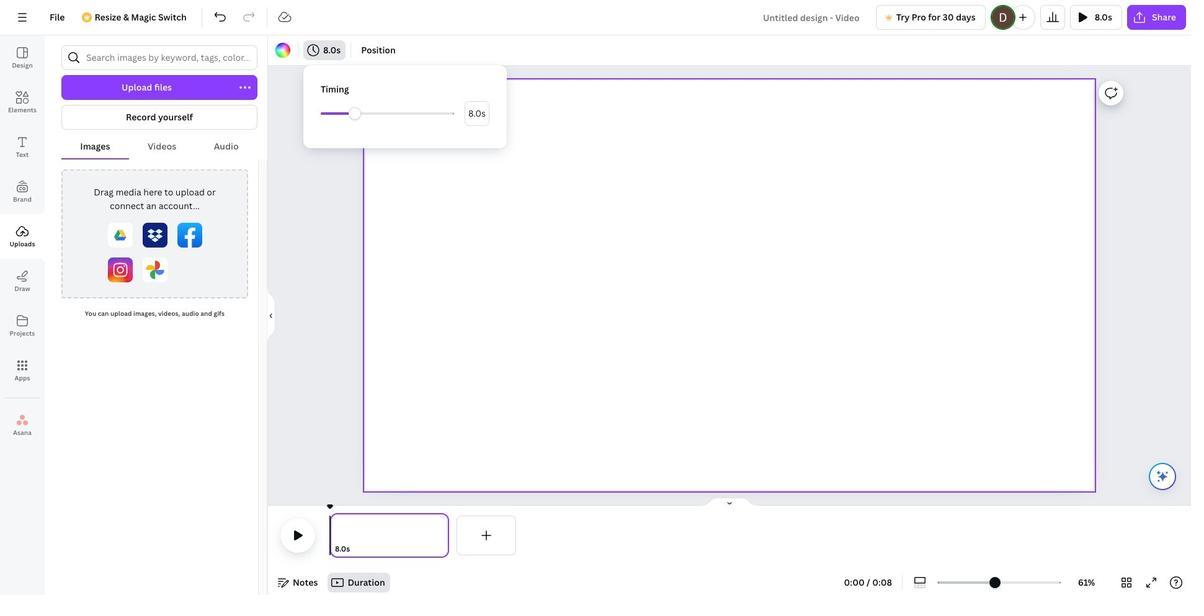 Task type: describe. For each thing, give the bounding box(es) containing it.
Page title text field
[[355, 543, 360, 555]]

Zoom button
[[1067, 573, 1107, 593]]

-- text field
[[465, 102, 489, 125]]

quick actions image
[[1155, 469, 1170, 484]]

trimming, end edge slider
[[438, 516, 449, 555]]

side panel tab list
[[0, 35, 45, 447]]

trimming, start edge slider
[[330, 516, 341, 555]]



Task type: vqa. For each thing, say whether or not it's contained in the screenshot.
'Notes' button
no



Task type: locate. For each thing, give the bounding box(es) containing it.
#ffffff image
[[276, 43, 290, 58]]

Design title text field
[[753, 5, 871, 30]]

main menu bar
[[0, 0, 1191, 35]]

hide image
[[267, 285, 276, 345]]

Search images by keyword, tags, color... search field
[[86, 46, 249, 69]]

hide pages image
[[700, 497, 760, 507]]



